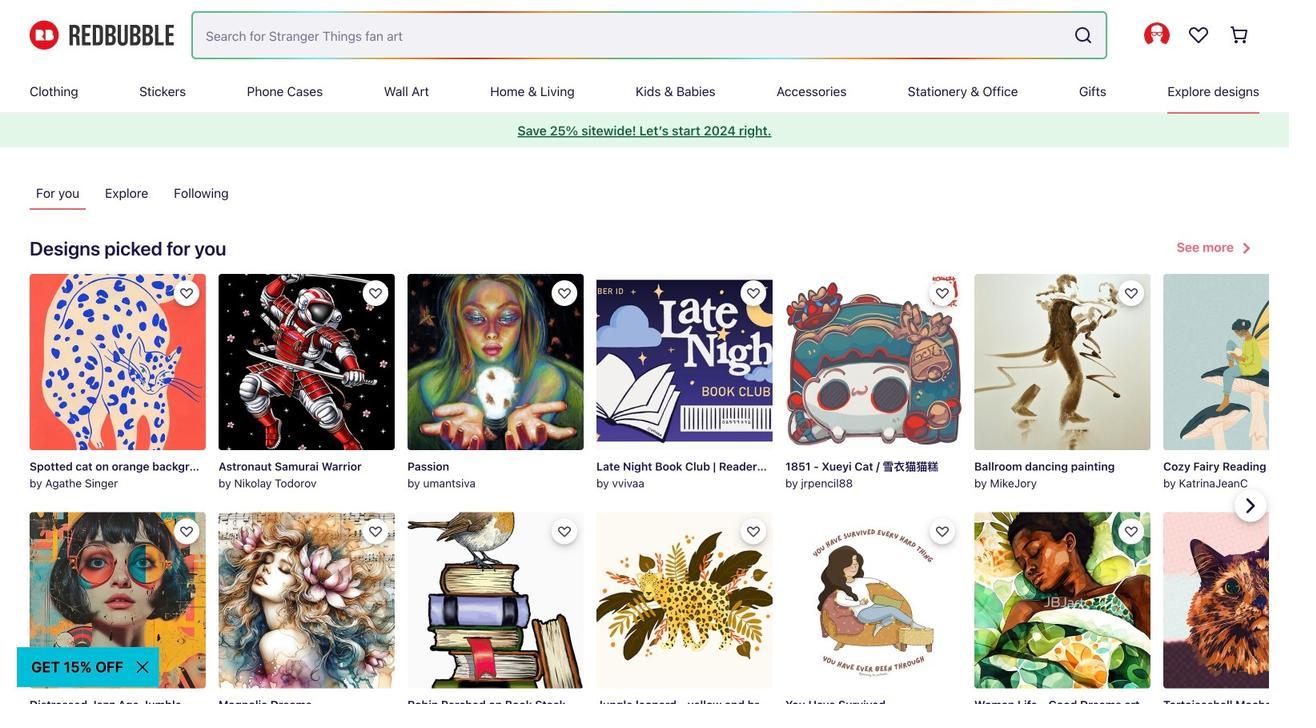 Task type: vqa. For each thing, say whether or not it's contained in the screenshot.
sixth menu item from right
yes



Task type: describe. For each thing, give the bounding box(es) containing it.
7 menu item from the left
[[777, 70, 847, 112]]

3 menu item from the left
[[247, 70, 323, 112]]

8 menu item from the left
[[908, 70, 1019, 112]]

10 menu item from the left
[[1168, 70, 1260, 112]]

4 menu item from the left
[[384, 70, 429, 112]]



Task type: locate. For each thing, give the bounding box(es) containing it.
1 menu item from the left
[[30, 70, 78, 112]]

2 menu item from the left
[[139, 70, 186, 112]]

9 menu item from the left
[[1080, 70, 1107, 112]]

6 menu item from the left
[[636, 70, 716, 112]]

menu bar
[[30, 70, 1260, 112]]

Search term search field
[[193, 13, 1068, 58]]

5 menu item from the left
[[490, 70, 575, 112]]

None field
[[193, 13, 1106, 58]]

menu item
[[30, 70, 78, 112], [139, 70, 186, 112], [247, 70, 323, 112], [384, 70, 429, 112], [490, 70, 575, 112], [636, 70, 716, 112], [777, 70, 847, 112], [908, 70, 1019, 112], [1080, 70, 1107, 112], [1168, 70, 1260, 112]]



